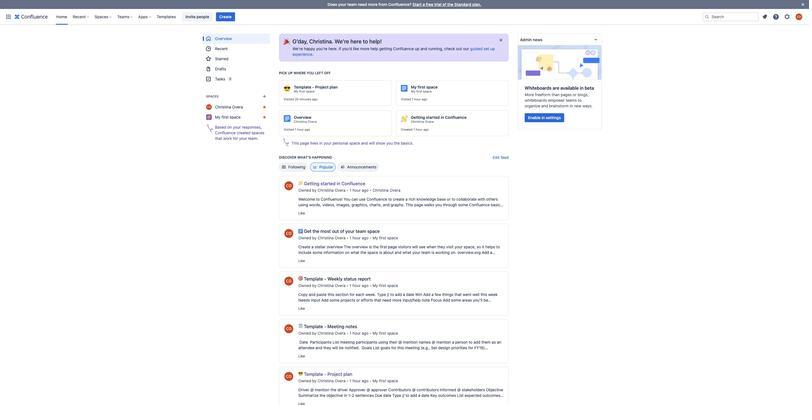 Task type: vqa. For each thing, say whether or not it's contained in the screenshot.
Space element
no



Task type: describe. For each thing, give the bounding box(es) containing it.
@ right their
[[399, 340, 402, 345]]

• down get the most out of your team space link at left
[[347, 236, 349, 240]]

template - meeting notes
[[304, 324, 358, 329]]

by for template - meeting notes
[[313, 331, 317, 336]]

0 vertical spatial template - project plan
[[294, 85, 338, 89]]

christina overa link up created 1 hour ago at the top of the page
[[411, 120, 434, 124]]

impact.
[[444, 399, 458, 404]]

1 vertical spatial christina overa
[[411, 120, 434, 123]]

christina down template - project plan link
[[318, 379, 334, 383]]

add down goals
[[382, 351, 389, 356]]

notes inside date  participants list meeting participants using their @ mention names @ mention a person to add them as an attendee and they will be notified.  goals list goals for this meeting (e.g., set design priorities for fy19) discussion topics time item presenter notes add notes for each discussion topic  action items add action items to close the loo
[[390, 351, 400, 356]]

notified.
[[345, 346, 360, 350]]

0 vertical spatial will
[[369, 141, 375, 146]]

confluence?
[[389, 2, 412, 7]]

page up manage
[[415, 202, 424, 207]]

hour down my first space my first space
[[415, 97, 421, 101]]

close image
[[800, 1, 807, 8]]

spaces,
[[306, 208, 320, 213]]

to right allow
[[386, 208, 389, 213]]

status
[[337, 399, 349, 404]]

group containing overview
[[203, 34, 270, 84]]

christina overa link down minutes
[[294, 120, 317, 124]]

like button for template - weekly status report
[[299, 307, 305, 311]]

areas
[[463, 298, 472, 303]]

some down section
[[330, 298, 340, 303]]

team.
[[249, 136, 259, 141]]

and right charts,
[[383, 202, 390, 207]]

hour down status
[[353, 283, 361, 288]]

2
[[352, 393, 355, 398]]

0 horizontal spatial date
[[384, 393, 392, 398]]

from
[[379, 2, 388, 7]]

hour up approver
[[353, 379, 361, 383]]

getting started in confluence link
[[304, 181, 367, 187]]

page left lives
[[300, 141, 309, 146]]

as
[[492, 340, 496, 345]]

or inside welcome to confluence! you can use confluence to create a rich knowledge base or to collaborate with others using words, videos, images, graphics, charts, and graphs. this page walks you through some confluence basics like spaces, pages, and elements that allow you to create and manage impactful content for your teams. on this page confluence 101
[[447, 197, 451, 202]]

0 vertical spatial my first space
[[294, 89, 315, 93]]

for down their
[[392, 346, 397, 350]]

1 horizontal spatial up
[[415, 46, 420, 51]]

2 horizontal spatial date
[[422, 393, 430, 398]]

:sunglasses: image for owned by
[[299, 372, 303, 376]]

1 vertical spatial project
[[328, 372, 343, 377]]

you down charts,
[[378, 208, 385, 213]]

input/help
[[403, 298, 421, 303]]

owned for template - meeting notes
[[299, 331, 312, 336]]

owned by christina overa • 1 hour ago • my first space for plan
[[299, 379, 399, 383]]

you right show
[[387, 141, 393, 146]]

1 right the created
[[414, 128, 415, 131]]

invite
[[186, 14, 196, 19]]

the left problem
[[408, 399, 414, 404]]

1 outcomes from the left
[[439, 393, 457, 398]]

1 \n from the left
[[340, 303, 344, 308]]

videos,
[[323, 202, 336, 207]]

your inside welcome to confluence! you can use confluence to create a rich knowledge base or to collaborate with others using words, videos, images, graphics, charts, and graphs. this page walks you through some confluence basics like spaces, pages, and elements that allow you to create and manage impactful content for your teams. on this page confluence 101
[[465, 208, 473, 213]]

success
[[307, 399, 321, 404]]

this right well
[[481, 292, 488, 297]]

hour right the created
[[416, 128, 423, 131]]

like inside welcome to confluence! you can use confluence to create a rich knowledge base or to collaborate with others using words, videos, images, graphics, charts, and graphs. this page walks you through some confluence basics like spaces, pages, and elements that allow you to create and manage impactful content for your teams. on this page confluence 101
[[299, 208, 305, 213]]

invite people button
[[182, 12, 213, 21]]

brainstorm
[[550, 103, 569, 108]]

start inside create a stellar overview the overview is the first page visitors will see when they visit your space, so it helps to include some information on what the space is about and what your team is working on. overview.svg add a header image. this gives your overview visual appeal and makes it welcoming for visitors. explain what the space is for. start
[[310, 261, 319, 266]]

1 vertical spatial it
[[416, 256, 419, 261]]

to left "close"
[[299, 357, 302, 362]]

team inside create a stellar overview the overview is the first page visitors will see when they visit your space, so it helps to include some information on what the space is about and what your team is working on. overview.svg add a header image. this gives your overview visual appeal and makes it welcoming for visitors. explain what the space is for. start
[[422, 250, 431, 255]]

• up participants
[[370, 331, 372, 336]]

// inside copy and paste this section for each week. type // to add a date win add a few things that went well this week needs input add some projects or efforts that need more input/help note focus add some areas you'll be focusing on next week \n focus \n notes enter any other thoughts or feelings about this past week important links add any key links tha
[[387, 292, 390, 297]]

ago down get the most out of your team space link at left
[[362, 236, 369, 240]]

1 vertical spatial team
[[356, 229, 367, 234]]

w
[[333, 404, 336, 405]]

they inside date  participants list meeting participants using their @ mention names @ mention a person to add them as an attendee and they will be notified.  goals list goals for this meeting (e.g., set design priorities for fy19) discussion topics time item presenter notes add notes for each discussion topic  action items add action items to close the loo
[[324, 346, 332, 350]]

:wave: image for created
[[401, 116, 408, 122]]

recent button
[[71, 12, 91, 21]]

add inside driver @ mention the driver approver @ approver contributors @ contributors informed @ stakeholders objective summarize the objective in 1-2 sentences due date type // to add a date key outcomes list expected outcomes and success metrics status / /  problem statement describe the problem and its impact. include the hypothesis that's driving your w
[[411, 393, 418, 398]]

template up visited 35 minutes ago
[[294, 85, 312, 89]]

owned by christina overa • 1 hour ago • my first space for out
[[299, 236, 399, 240]]

by for get the most out of your team space
[[313, 236, 317, 240]]

2 / from the left
[[352, 399, 353, 404]]

names
[[419, 340, 431, 345]]

overview up information
[[327, 245, 343, 249]]

whiteboards are available in beta more freeform than pages or blogs, whiteboards empower teams to organize and brainstorm in new ways.
[[525, 86, 595, 108]]

christina overa image
[[285, 277, 294, 286]]

the down expected
[[473, 399, 479, 404]]

to up words,
[[316, 197, 320, 202]]

0 horizontal spatial my first space
[[215, 115, 241, 119]]

:wave: image
[[401, 116, 408, 122]]

a down helps
[[491, 250, 493, 255]]

1 vertical spatial template - project plan
[[304, 372, 353, 377]]

hour down overview christina overa
[[297, 128, 304, 131]]

0 horizontal spatial need
[[358, 2, 367, 7]]

visited for my
[[401, 97, 411, 101]]

1 vertical spatial plan
[[344, 372, 353, 377]]

gives
[[334, 256, 344, 261]]

get the most out of your team space
[[304, 229, 380, 234]]

0 vertical spatial out
[[457, 46, 463, 51]]

the right trial
[[448, 2, 454, 7]]

1 horizontal spatial start
[[413, 2, 422, 7]]

or inside whiteboards are available in beta more freeform than pages or blogs, whiteboards empower teams to organize and brainstorm in new ways.
[[574, 92, 577, 97]]

you'll
[[474, 298, 483, 303]]

by for template - weekly status report
[[313, 283, 317, 288]]

ways.
[[583, 103, 593, 108]]

free
[[426, 2, 434, 7]]

tasks
[[215, 77, 226, 81]]

search image
[[706, 14, 710, 19]]

christina overa link down getting started in confluence link
[[318, 188, 346, 193]]

christina overa link up responses,
[[203, 102, 270, 112]]

owned by christina overa • 1 hour ago • christina overa
[[299, 188, 401, 193]]

• up approver
[[370, 379, 372, 383]]

1-
[[349, 393, 352, 398]]

set
[[432, 346, 438, 350]]

add up note
[[424, 292, 431, 297]]

Search field
[[703, 12, 760, 21]]

week.
[[366, 292, 376, 297]]

overa up created 1 hour ago at the top of the page
[[425, 120, 434, 123]]

0 vertical spatial more
[[368, 2, 378, 7]]

ago up participants
[[362, 331, 369, 336]]

driver
[[299, 388, 310, 392]]

loo
[[321, 357, 326, 362]]

date inside copy and paste this section for each week. type // to add a date win add a few things that went well this week needs input add some projects or efforts that need more input/help note focus add some areas you'll be focusing on next week \n focus \n notes enter any other thoughts or feelings about this past week important links add any key links tha
[[407, 292, 415, 297]]

will inside create a stellar overview the overview is the first page visitors will see when they visit your space, so it helps to include some information on what the space is about and what your team is working on. overview.svg add a header image. this gives your overview visual appeal and makes it welcoming for visitors. explain what the space is for. start
[[413, 245, 418, 249]]

your left personal on the left of the page
[[324, 141, 332, 146]]

@ up sentences
[[367, 388, 371, 392]]

overview left visual
[[354, 256, 370, 261]]

to inside whiteboards are available in beta more freeform than pages or blogs, whiteboards empower teams to organize and brainstorm in new ways.
[[579, 98, 582, 103]]

christina down "most"
[[318, 236, 334, 240]]

to up graphs.
[[389, 197, 392, 202]]

christina overa link down template - project plan link
[[318, 378, 346, 384]]

1 vertical spatial focus
[[345, 303, 356, 308]]

1 horizontal spatial list
[[373, 346, 380, 350]]

0 horizontal spatial list
[[333, 340, 339, 345]]

and down visitors
[[395, 250, 402, 255]]

1 hour ago button for status
[[350, 283, 369, 289]]

1 vertical spatial started
[[321, 181, 336, 186]]

ago right minutes
[[312, 97, 318, 101]]

using inside welcome to confluence! you can use confluence to create a rich knowledge base or to collaborate with others using words, videos, images, graphics, charts, and graphs. this page walks you through some confluence basics like spaces, pages, and elements that allow you to create and manage impactful content for your teams. on this page confluence 101
[[299, 202, 308, 207]]

overa up driver
[[335, 379, 346, 383]]

settings icon image
[[785, 13, 791, 20]]

objective
[[487, 388, 504, 392]]

each inside copy and paste this section for each week. type // to add a date win add a few things that went well this week needs input add some projects or efforts that need more input/help note focus add some areas you'll be focusing on next week \n focus \n notes enter any other thoughts or feelings about this past week important links add any key links tha
[[356, 292, 365, 297]]

for left fy19)
[[469, 346, 474, 350]]

2 \n from the left
[[357, 303, 360, 308]]

fy19)
[[475, 346, 485, 350]]

for left discussion
[[401, 351, 406, 356]]

driving
[[310, 404, 322, 405]]

get
[[304, 229, 312, 234]]

template - weekly status report
[[304, 277, 371, 282]]

to right person
[[469, 340, 473, 345]]

be inside copy and paste this section for each week. type // to add a date win add a few things that went well this week needs input add some projects or efforts that need more input/help note focus add some areas you'll be focusing on next week \n focus \n notes enter any other thoughts or feelings about this past week important links add any key links tha
[[484, 298, 489, 303]]

welcome
[[299, 197, 315, 202]]

for inside welcome to confluence! you can use confluence to create a rich knowledge base or to collaborate with others using words, videos, images, graphics, charts, and graphs. this page walks you through some confluence basics like spaces, pages, and elements that allow you to create and manage impactful content for your teams. on this page confluence 101
[[459, 208, 464, 213]]

expected
[[465, 393, 482, 398]]

you left left
[[307, 71, 314, 75]]

1 horizontal spatial spaces
[[206, 95, 219, 98]]

a inside driver @ mention the driver approver @ approver contributors @ contributors informed @ stakeholders objective summarize the objective in 1-2 sentences due date type // to add a date key outcomes list expected outcomes and success metrics status / /  problem statement describe the problem and its impact. include the hypothesis that's driving your w
[[419, 393, 421, 398]]

overview for overview
[[215, 36, 232, 41]]

with
[[478, 197, 486, 202]]

• up week. at the left bottom
[[370, 283, 372, 288]]

1 horizontal spatial mention
[[404, 340, 418, 345]]

approver
[[372, 388, 388, 392]]

- down pick up where you left off at the left of the page
[[313, 85, 314, 89]]

1 down status
[[350, 283, 352, 288]]

1 vertical spatial getting
[[304, 181, 320, 186]]

0 horizontal spatial we're
[[293, 46, 303, 51]]

home link
[[55, 12, 69, 21]]

0 vertical spatial create
[[393, 197, 405, 202]]

this inside date  participants list meeting participants using their @ mention names @ mention a person to add them as an attendee and they will be notified.  goals list goals for this meeting (e.g., set design priorities for fy19) discussion topics time item presenter notes add notes for each discussion topic  action items add action items to close the loo
[[398, 346, 404, 350]]

mention inside driver @ mention the driver approver @ approver contributors @ contributors informed @ stakeholders objective summarize the objective in 1-2 sentences due date type // to add a date key outcomes list expected outcomes and success metrics status / /  problem statement describe the problem and its impact. include the hypothesis that's driving your w
[[315, 388, 330, 392]]

like for getting started in confluence
[[299, 211, 305, 215]]

links
[[299, 309, 308, 314]]

christina overa image for get the most out of your team space
[[285, 229, 294, 238]]

1 hour ago button for plan
[[350, 378, 369, 384]]

page down spaces,
[[299, 214, 308, 218]]

type inside copy and paste this section for each week. type // to add a date win add a few things that went well this week needs input add some projects or efforts that need more input/help note focus add some areas you'll be focusing on next week \n focus \n notes enter any other thoughts or feelings about this past week important links add any key links tha
[[378, 292, 386, 297]]

a inside date  participants list meeting participants using their @ mention names @ mention a person to add them as an attendee and they will be notified.  goals list goals for this meeting (e.g., set design priorities for fy19) discussion topics time item presenter notes add notes for each discussion topic  action items add action items to close the loo
[[453, 340, 455, 345]]

driver @ mention the driver approver @ approver contributors @ contributors informed @ stakeholders objective summarize the objective in 1-2 sentences due date type // to add a date key outcomes list expected outcomes and success metrics status / /  problem statement describe the problem and its impact. include the hypothesis that's driving your w
[[299, 388, 504, 405]]

guided set up experience
[[293, 46, 495, 57]]

edit
[[493, 155, 500, 160]]

0 horizontal spatial up
[[288, 71, 293, 75]]

1 horizontal spatial what
[[403, 250, 412, 255]]

drafts link
[[203, 64, 270, 74]]

guided set up experience link
[[293, 46, 495, 57]]

:sunglasses: image for visited
[[284, 85, 291, 92]]

0 vertical spatial team
[[348, 2, 357, 7]]

the left basics. at the top
[[394, 141, 400, 146]]

our
[[464, 46, 470, 51]]

1 down my first space my first space
[[412, 97, 414, 101]]

time
[[333, 351, 341, 356]]

overa down the get the most out of your team space at the left bottom
[[335, 236, 346, 240]]

input
[[311, 298, 321, 303]]

• up visual
[[370, 236, 372, 240]]

0 horizontal spatial plan
[[330, 85, 338, 89]]

on inside copy and paste this section for each week. type // to add a date win add a few things that went well this week needs input add some projects or efforts that need more input/help note focus add some areas you'll be focusing on next week \n focus \n notes enter any other thoughts or feelings about this past week important links add any key links tha
[[315, 303, 320, 308]]

christina overa link down "most"
[[318, 235, 346, 241]]

or down note
[[419, 303, 423, 308]]

standard
[[455, 2, 472, 7]]

101
[[331, 214, 337, 218]]

• down status
[[347, 283, 349, 288]]

key
[[431, 393, 438, 398]]

• up driver
[[347, 379, 349, 383]]

and down key
[[431, 399, 438, 404]]

1 vertical spatial create
[[390, 208, 402, 213]]

add inside date  participants list meeting participants using their @ mention names @ mention a person to add them as an attendee and they will be notified.  goals list goals for this meeting (e.g., set design priorities for fy19) discussion topics time item presenter notes add notes for each discussion topic  action items add action items to close the loo
[[474, 340, 481, 345]]

template for date
[[304, 324, 324, 329]]

participants
[[356, 340, 378, 345]]

your right gives
[[345, 256, 353, 261]]

date
[[300, 340, 308, 345]]

a left free in the right top of the page
[[423, 2, 425, 7]]

the up visual
[[373, 245, 379, 249]]

template - weekly status report link
[[304, 276, 372, 282]]

2 horizontal spatial what
[[475, 256, 484, 261]]

1 horizontal spatial focus
[[431, 298, 442, 303]]

your up created
[[233, 125, 241, 130]]

0 vertical spatial of
[[443, 2, 447, 7]]

their
[[390, 340, 398, 345]]

1 items from the left
[[461, 351, 471, 356]]

1 horizontal spatial we're
[[335, 38, 349, 45]]

like button for getting started in confluence
[[299, 211, 305, 216]]

1 up notified. on the left bottom
[[350, 331, 352, 336]]

like for get the most out of your team space
[[299, 259, 305, 263]]

1 vertical spatial more
[[361, 46, 370, 51]]

a left stellar
[[312, 245, 314, 249]]

christina up charts,
[[373, 188, 389, 193]]

the up report
[[361, 250, 367, 255]]

1 horizontal spatial getting
[[411, 115, 426, 120]]

add down the focusing
[[309, 309, 316, 314]]

some up past
[[452, 298, 462, 303]]

add down fy19)
[[472, 351, 479, 356]]

ago down overview christina overa
[[305, 128, 310, 131]]

other
[[391, 303, 401, 308]]

visited 1 hour ago for first
[[401, 97, 428, 101]]

• up notified. on the left bottom
[[347, 331, 349, 336]]

this inside welcome to confluence! you can use confluence to create a rich knowledge base or to collaborate with others using words, videos, images, graphics, charts, and graphs. this page walks you through some confluence basics like spaces, pages, and elements that allow you to create and manage impactful content for your teams. on this page confluence 101
[[494, 208, 500, 213]]

add down things
[[443, 298, 451, 303]]

// inside driver @ mention the driver approver @ approver contributors @ contributors informed @ stakeholders objective summarize the objective in 1-2 sentences due date type // to add a date key outcomes list expected outcomes and success metrics status / /  problem statement describe the problem and its impact. include the hypothesis that's driving your w
[[403, 393, 405, 398]]

unstar this space image for my first space
[[263, 115, 267, 119]]

add inside create a stellar overview the overview is the first page visitors will see when they visit your space, so it helps to include some information on what the space is about and what your team is working on. overview.svg add a header image. this gives your overview visual appeal and makes it welcoming for visitors. explain what the space is for. start
[[482, 250, 490, 255]]

and up 101
[[334, 208, 341, 213]]

enable in settings
[[529, 115, 562, 120]]

overa up graphs.
[[390, 188, 401, 193]]

admin news
[[521, 37, 543, 42]]

informed
[[440, 388, 457, 392]]

recent inside dropdown button
[[73, 14, 86, 19]]

1 vertical spatial meeting
[[405, 346, 420, 350]]

help icon image
[[774, 13, 780, 20]]

1 hour ago button for confluence
[[350, 188, 369, 193]]

impactful
[[426, 208, 443, 213]]

overview for overview christina overa
[[294, 115, 312, 120]]

2 items from the left
[[493, 351, 503, 356]]

• up charts,
[[370, 188, 372, 193]]

report
[[358, 277, 371, 282]]

template - meeting notes link
[[304, 324, 359, 330]]

rich
[[409, 197, 416, 202]]

appeal
[[382, 256, 395, 261]]

pick
[[279, 71, 287, 75]]

new
[[575, 103, 582, 108]]

and down graphs.
[[403, 208, 410, 213]]

graphs.
[[391, 202, 405, 207]]

metrics
[[322, 399, 336, 404]]

you down base in the right of the page
[[436, 202, 442, 207]]

happening
[[312, 155, 332, 160]]

visit
[[447, 245, 454, 249]]

teams
[[117, 14, 129, 19]]

that left went
[[455, 292, 462, 297]]

ago right the created
[[424, 128, 429, 131]]

running,
[[429, 46, 444, 51]]

the up metrics
[[320, 393, 326, 398]]

and left the makes
[[396, 256, 402, 261]]

1 horizontal spatial recent
[[215, 46, 228, 51]]

visited left 35
[[284, 97, 294, 101]]

help
[[371, 46, 379, 51]]

on inside create a stellar overview the overview is the first page visitors will see when they visit your space, so it helps to include some information on what the space is about and what your team is working on. overview.svg add a header image. this gives your overview visual appeal and makes it welcoming for visitors. explain what the space is for. start
[[345, 250, 350, 255]]

words,
[[310, 202, 322, 207]]

admin
[[521, 37, 533, 42]]

others
[[487, 197, 498, 202]]

does
[[328, 2, 338, 7]]

for inside based on your responses, confluence created spaces that work for your team.
[[233, 136, 238, 141]]

christina overa link up charts,
[[373, 188, 401, 193]]

created 1 hour ago
[[401, 128, 429, 131]]

your up the
[[346, 229, 355, 234]]

knowledge
[[417, 197, 437, 202]]

your down see in the bottom right of the page
[[413, 250, 421, 255]]



Task type: locate. For each thing, give the bounding box(es) containing it.
2 vertical spatial will
[[333, 346, 338, 350]]

christina overa up created 1 hour ago at the top of the page
[[411, 120, 434, 123]]

start a free trial of the standard plan. link
[[413, 2, 482, 7]]

welcoming
[[420, 256, 439, 261]]

and inside whiteboards are available in beta more freeform than pages or blogs, whiteboards empower teams to organize and brainstorm in new ways.
[[542, 103, 549, 108]]

add inside copy and paste this section for each week. type // to add a date win add a few things that went well this week needs input add some projects or efforts that need more input/help note focus add some areas you'll be focusing on next week \n focus \n notes enter any other thoughts or feelings about this past week important links add any key links tha
[[396, 292, 402, 297]]

out right "most"
[[332, 229, 339, 234]]

1 vertical spatial this
[[406, 202, 414, 207]]

0 horizontal spatial focus
[[345, 303, 356, 308]]

getting up created 1 hour ago at the top of the page
[[411, 115, 426, 120]]

you
[[307, 71, 314, 75], [387, 141, 393, 146], [436, 202, 442, 207], [378, 208, 385, 213]]

unstar this space image
[[263, 105, 267, 109], [263, 115, 267, 119]]

0 horizontal spatial //
[[387, 292, 390, 297]]

1 hour ago button down report
[[350, 283, 369, 289]]

the left loo
[[314, 357, 320, 362]]

like for template - weekly status report
[[299, 307, 305, 311]]

3 1 hour ago button from the top
[[350, 283, 369, 289]]

owned by christina overa • 1 hour ago • my first space for notes
[[299, 331, 399, 336]]

this left past
[[450, 303, 457, 308]]

0 vertical spatial recent
[[73, 14, 86, 19]]

personal
[[333, 141, 349, 146]]

:wave: image
[[401, 116, 408, 122], [299, 181, 303, 185], [299, 181, 303, 185]]

add
[[482, 250, 490, 255], [424, 292, 431, 297], [322, 298, 329, 303], [443, 298, 451, 303], [309, 309, 316, 314], [382, 351, 389, 356], [472, 351, 479, 356]]

1 horizontal spatial notes
[[390, 351, 400, 356]]

each left discussion
[[407, 351, 416, 356]]

to inside create a stellar overview the overview is the first page visitors will see when they visit your space, so it helps to include some information on what the space is about and what your team is working on. overview.svg add a header image. this gives your overview visual appeal and makes it welcoming for visitors. explain what the space is for. start
[[497, 245, 500, 249]]

overa down template - weekly status report link
[[335, 283, 346, 288]]

by for template - project plan
[[313, 379, 317, 383]]

1 vertical spatial any
[[317, 309, 324, 314]]

2 horizontal spatial week
[[489, 292, 498, 297]]

confluence inside based on your responses, confluence created spaces that work for your team.
[[215, 130, 236, 135]]

template
[[294, 85, 312, 89], [304, 277, 324, 282], [304, 324, 324, 329], [304, 372, 324, 377]]

stakeholders
[[462, 388, 486, 392]]

they inside create a stellar overview the overview is the first page visitors will see when they visit your space, so it helps to include some information on what the space is about and what your team is working on. overview.svg add a header image. this gives your overview visual appeal and makes it welcoming for visitors. explain what the space is for. start
[[438, 245, 446, 249]]

0 horizontal spatial mention
[[315, 388, 330, 392]]

0 vertical spatial need
[[358, 2, 367, 7]]

need up global element
[[358, 2, 367, 7]]

through
[[443, 202, 458, 207]]

like down attendee
[[299, 354, 305, 358]]

christina overa image for template - meeting notes
[[285, 325, 294, 333]]

on inside based on your responses, confluence created spaces that work for your team.
[[228, 125, 232, 130]]

1 vertical spatial notes
[[390, 351, 400, 356]]

type inside driver @ mention the driver approver @ approver contributors @ contributors informed @ stakeholders objective summarize the objective in 1-2 sentences due date type // to add a date key outcomes list expected outcomes and success metrics status / /  problem statement describe the problem and its impact. include the hypothesis that's driving your w
[[393, 393, 402, 398]]

in
[[581, 86, 584, 91], [570, 103, 574, 108], [441, 115, 445, 120], [542, 115, 546, 120], [320, 141, 323, 146], [337, 181, 341, 186], [344, 393, 348, 398]]

like button for get the most out of your team space
[[299, 259, 305, 263]]

1 horizontal spatial plan
[[344, 372, 353, 377]]

christina down visited 35 minutes ago
[[294, 120, 307, 123]]

list
[[333, 340, 339, 345], [373, 346, 380, 350], [458, 393, 464, 398]]

up left running,
[[415, 46, 420, 51]]

owned for getting started in confluence
[[299, 188, 312, 193]]

0 vertical spatial project
[[315, 85, 329, 89]]

0 horizontal spatial what
[[351, 250, 360, 255]]

close
[[303, 357, 313, 362]]

-
[[313, 85, 314, 89], [325, 277, 327, 282], [325, 324, 327, 329], [325, 372, 327, 377]]

1 horizontal spatial on
[[315, 303, 320, 308]]

1 christina overa image from the top
[[285, 181, 294, 190]]

1 like button from the top
[[299, 211, 305, 216]]

up right pick
[[288, 71, 293, 75]]

christina overa
[[215, 105, 243, 109], [411, 120, 434, 123]]

your profile and preferences image
[[797, 13, 803, 20]]

0 vertical spatial list
[[333, 340, 339, 345]]

owned for template - project plan
[[299, 379, 312, 383]]

each
[[356, 292, 365, 297], [407, 351, 416, 356]]

notification icon image
[[762, 13, 769, 20]]

that down graphics,
[[360, 208, 367, 213]]

start down image.
[[310, 261, 319, 266]]

2 like button from the top
[[299, 259, 305, 263]]

visited 1 hour ago down overview christina overa
[[284, 128, 310, 131]]

page up the appeal
[[388, 245, 397, 249]]

5 1 hour ago button from the top
[[350, 378, 369, 384]]

template for copy
[[304, 277, 324, 282]]

copy and paste this section for each week. type // to add a date win add a few things that went well this week needs input add some projects or efforts that need more input/help note focus add some areas you'll be focusing on next week \n focus \n notes enter any other thoughts or feelings about this past week important links add any key links tha
[[299, 292, 498, 314]]

1 horizontal spatial this
[[326, 256, 333, 261]]

0 horizontal spatial about
[[384, 250, 394, 255]]

and inside date  participants list meeting participants using their @ mention names @ mention a person to add them as an attendee and they will be notified.  goals list goals for this meeting (e.g., set design priorities for fy19) discussion topics time item presenter notes add notes for each discussion topic  action items add action items to close the loo
[[316, 346, 323, 350]]

/
[[350, 399, 351, 404], [352, 399, 353, 404]]

week up important
[[489, 292, 498, 297]]

you'd
[[343, 46, 352, 51]]

recent link
[[203, 44, 270, 54]]

confluence image
[[15, 13, 48, 20], [15, 13, 48, 20]]

the inside date  participants list meeting participants using their @ mention names @ mention a person to add them as an attendee and they will be notified.  goals list goals for this meeting (e.g., set design priorities for fy19) discussion topics time item presenter notes add notes for each discussion topic  action items add action items to close the loo
[[314, 357, 320, 362]]

g'day,
[[293, 38, 308, 45]]

it right so on the right bottom of the page
[[483, 245, 485, 249]]

notes inside copy and paste this section for each week. type // to add a date win add a few things that went well this week needs input add some projects or efforts that need more input/help note focus add some areas you'll be focusing on next week \n focus \n notes enter any other thoughts or feelings about this past week important links add any key links tha
[[361, 303, 372, 308]]

you're
[[317, 46, 328, 51]]

0 horizontal spatial they
[[324, 346, 332, 350]]

overa down getting started in confluence link
[[335, 188, 346, 193]]

owned by christina overa • 1 hour ago • my first space down meeting
[[299, 331, 399, 336]]

0 vertical spatial type
[[378, 292, 386, 297]]

on down the
[[345, 250, 350, 255]]

on right based
[[228, 125, 232, 130]]

more
[[525, 92, 535, 97]]

1 hour ago button for notes
[[350, 331, 369, 336]]

to right here
[[363, 38, 368, 45]]

christina up created 1 hour ago at the top of the page
[[411, 120, 425, 123]]

3 like button from the top
[[299, 307, 305, 311]]

0 vertical spatial started
[[427, 115, 440, 120]]

owned for template - weekly status report
[[299, 283, 312, 288]]

2 outcomes from the left
[[483, 393, 501, 398]]

like down include
[[299, 259, 305, 263]]

up inside 'guided set up experience'
[[491, 46, 495, 51]]

1 horizontal spatial of
[[443, 2, 447, 7]]

overview right the
[[352, 245, 368, 249]]

1 unstar this space image from the top
[[263, 105, 267, 109]]

appswitcher icon image
[[5, 13, 12, 20]]

2 vertical spatial team
[[422, 250, 431, 255]]

using down 'welcome'
[[299, 202, 308, 207]]

0 vertical spatial :sunglasses: image
[[284, 85, 291, 92]]

list inside driver @ mention the driver approver @ approver contributors @ contributors informed @ stakeholders objective summarize the objective in 1-2 sentences due date type // to add a date key outcomes list expected outcomes and success metrics status / /  problem statement describe the problem and its impact. include the hypothesis that's driving your w
[[458, 393, 464, 398]]

a inside welcome to confluence! you can use confluence to create a rich knowledge base or to collaborate with others using words, videos, images, graphics, charts, and graphs. this page walks you through some confluence basics like spaces, pages, and elements that allow you to create and manage impactful content for your teams. on this page confluence 101
[[406, 197, 408, 202]]

overview inside group
[[215, 36, 232, 41]]

a up input/help
[[403, 292, 406, 297]]

focusing
[[299, 303, 314, 308]]

first inside create a stellar overview the overview is the first page visitors will see when they visit your space, so it helps to include some information on what the space is about and what your team is working on. overview.svg add a header image. this gives your overview visual appeal and makes it welcoming for visitors. explain what the space is for. start
[[380, 245, 387, 249]]

owned for get the most out of your team space
[[299, 236, 312, 240]]

win
[[416, 292, 423, 297]]

christina inside overview christina overa
[[294, 120, 307, 123]]

2 vertical spatial more
[[393, 298, 402, 303]]

to inside copy and paste this section for each week. type // to add a date win add a few things that went well this week needs input add some projects or efforts that need more input/help note focus add some areas you'll be focusing on next week \n focus \n notes enter any other thoughts or feelings about this past week important links add any key links tha
[[391, 292, 394, 297]]

enable
[[529, 115, 541, 120]]

close image
[[499, 38, 504, 42]]

overview
[[215, 36, 232, 41], [294, 115, 312, 120]]

type right week. at the left bottom
[[378, 292, 386, 297]]

welcome to confluence! you can use confluence to create a rich knowledge base or to collaborate with others using words, videos, images, graphics, charts, and graphs. this page walks you through some confluence basics like spaces, pages, and elements that allow you to create and manage impactful content for your teams. on this page confluence 101
[[299, 197, 503, 218]]

1 horizontal spatial started
[[427, 115, 440, 120]]

first
[[418, 85, 426, 89], [300, 89, 305, 93], [417, 89, 423, 93], [222, 115, 229, 119], [380, 236, 387, 240], [380, 245, 387, 249], [380, 283, 387, 288], [380, 331, 387, 336], [380, 379, 387, 383]]

explain
[[461, 256, 474, 261]]

page inside create a stellar overview the overview is the first page visitors will see when they visit your space, so it helps to include some information on what the space is about and what your team is working on. overview.svg add a header image. this gives your overview visual appeal and makes it welcoming for visitors. explain what the space is for. start
[[388, 245, 397, 249]]

4 owned from the top
[[299, 331, 312, 336]]

3 owned by christina overa • 1 hour ago • my first space from the top
[[299, 331, 399, 336]]

1 vertical spatial visited 1 hour ago
[[284, 128, 310, 131]]

2 christina overa image from the top
[[285, 229, 294, 238]]

0 vertical spatial notes
[[361, 303, 372, 308]]

christina.
[[310, 38, 334, 45]]

1 1 hour ago button from the top
[[350, 188, 369, 193]]

guided
[[471, 46, 483, 51]]

will left show
[[369, 141, 375, 146]]

what's
[[298, 155, 311, 160]]

based on your responses, confluence created spaces that work for your team.
[[215, 125, 265, 141]]

notes inside date  participants list meeting participants using their @ mention names @ mention a person to add them as an attendee and they will be notified.  goals list goals for this meeting (e.g., set design priorities for fy19) discussion topics time item presenter notes add notes for each discussion topic  action items add action items to close the loo
[[370, 351, 381, 356]]

are
[[553, 86, 560, 91]]

- for and
[[325, 277, 327, 282]]

hour up can
[[353, 188, 361, 193]]

unstar this space image for christina overa
[[263, 105, 267, 109]]

0 vertical spatial unstar this space image
[[263, 105, 267, 109]]

1 horizontal spatial items
[[493, 351, 503, 356]]

create a stellar overview the overview is the first page visitors will see when they visit your space, so it helps to include some information on what the space is about and what your team is working on. overview.svg add a header image. this gives your overview visual appeal and makes it welcoming for visitors. explain what the space is for. start
[[299, 245, 503, 266]]

4 1 hour ago button from the top
[[350, 331, 369, 336]]

1 vertical spatial list
[[373, 346, 380, 350]]

links
[[332, 309, 340, 314]]

like down here
[[353, 46, 359, 51]]

each inside date  participants list meeting participants using their @ mention names @ mention a person to add them as an attendee and they will be notified.  goals list goals for this meeting (e.g., set design priorities for fy19) discussion topics time item presenter notes add notes for each discussion topic  action items add action items to close the loo
[[407, 351, 416, 356]]

1 vertical spatial out
[[332, 229, 339, 234]]

1
[[412, 97, 414, 101], [295, 128, 297, 131], [414, 128, 415, 131], [350, 188, 352, 193], [350, 236, 352, 240], [350, 283, 352, 288], [350, 331, 352, 336], [350, 379, 352, 383]]

visited 1 hour ago for christina
[[284, 128, 310, 131]]

create inside global element
[[220, 14, 232, 19]]

1 horizontal spatial week
[[467, 303, 476, 308]]

enter
[[373, 303, 382, 308]]

for inside create a stellar overview the overview is the first page visitors will see when they visit your space, so it helps to include some information on what the space is about and what your team is working on. overview.svg add a header image. this gives your overview visual appeal and makes it welcoming for visitors. explain what the space is for. start
[[440, 256, 445, 261]]

outcomes down informed
[[439, 393, 457, 398]]

of right trial
[[443, 2, 447, 7]]

0 horizontal spatial using
[[299, 202, 308, 207]]

welcome banner image
[[284, 38, 291, 45]]

a up problem
[[419, 393, 421, 398]]

1 by from the top
[[313, 188, 317, 193]]

0 horizontal spatial notes
[[346, 324, 358, 329]]

christina up confluence!
[[318, 188, 334, 193]]

1 horizontal spatial like
[[353, 46, 359, 51]]

overa inside overview christina overa
[[308, 120, 317, 123]]

that inside welcome to confluence! you can use confluence to create a rich knowledge base or to collaborate with others using words, videos, images, graphics, charts, and graphs. this page walks you through some confluence basics like spaces, pages, and elements that allow you to create and manage impactful content for your teams. on this page confluence 101
[[360, 208, 367, 213]]

priorities
[[452, 346, 468, 350]]

some inside create a stellar overview the overview is the first page visitors will see when they visit your space, so it helps to include some information on what the space is about and what your team is working on. overview.svg add a header image. this gives your overview visual appeal and makes it welcoming for visitors. explain what the space is for. start
[[313, 250, 323, 255]]

0 vertical spatial visited 1 hour ago
[[401, 97, 428, 101]]

0 horizontal spatial week
[[330, 303, 339, 308]]

template - project plan link
[[304, 372, 354, 377]]

announcements button
[[338, 163, 380, 172]]

elements
[[342, 208, 358, 213]]

- for @
[[325, 372, 327, 377]]

1 vertical spatial my first space
[[215, 115, 241, 119]]

banner containing home
[[0, 9, 810, 25]]

owned down get
[[299, 236, 312, 240]]

create for create
[[220, 14, 232, 19]]

2 1 hour ago button from the top
[[350, 235, 369, 241]]

0 vertical spatial be
[[484, 298, 489, 303]]

0 horizontal spatial overview
[[215, 36, 232, 41]]

confluence inside getting started in confluence link
[[342, 181, 366, 186]]

2 horizontal spatial on
[[345, 250, 350, 255]]

1 vertical spatial create
[[299, 245, 311, 249]]

them
[[482, 340, 491, 345]]

notes down 'efforts'
[[361, 303, 372, 308]]

they
[[438, 245, 446, 249], [324, 346, 332, 350]]

overview up recent link
[[215, 36, 232, 41]]

5 by from the top
[[313, 379, 317, 383]]

header
[[299, 256, 311, 261]]

include
[[299, 250, 312, 255]]

starred
[[215, 56, 229, 61]]

off
[[324, 71, 331, 75]]

owned by christina overa • 1 hour ago • my first space for status
[[299, 283, 399, 288]]

1 horizontal spatial type
[[393, 393, 402, 398]]

1 vertical spatial unstar this space image
[[263, 115, 267, 119]]

4 christina overa image from the top
[[285, 372, 294, 381]]

up right set on the right
[[491, 46, 495, 51]]

0 horizontal spatial on
[[228, 125, 232, 130]]

0 horizontal spatial be
[[340, 346, 344, 350]]

more inside copy and paste this section for each week. type // to add a date win add a few things that went well this week needs input add some projects or efforts that need more input/help note focus add some areas you'll be focusing on next week \n focus \n notes enter any other thoughts or feelings about this past week important links add any key links tha
[[393, 298, 402, 303]]

objective
[[327, 393, 343, 398]]

to up through
[[452, 197, 456, 202]]

like button for template - meeting notes
[[299, 354, 305, 359]]

started up created 1 hour ago at the top of the page
[[427, 115, 440, 120]]

1 / from the left
[[350, 399, 351, 404]]

this down information
[[326, 256, 333, 261]]

owned by christina overa • 1 hour ago • my first space down get the most out of your team space link at left
[[299, 236, 399, 240]]

for inside copy and paste this section for each week. type // to add a date win add a few things that went well this week needs input add some projects or efforts that need more input/help note focus add some areas you'll be focusing on next week \n focus \n notes enter any other thoughts or feelings about this past week important links add any key links tha
[[350, 292, 355, 297]]

1 horizontal spatial overview
[[294, 115, 312, 120]]

add up the other
[[396, 292, 402, 297]]

0 vertical spatial about
[[384, 250, 394, 255]]

:sunglasses: image
[[284, 85, 291, 92], [299, 372, 303, 376]]

meeting
[[328, 324, 345, 329]]

paste
[[317, 292, 327, 297]]

about inside create a stellar overview the overview is the first page visitors will see when they visit your space, so it helps to include some information on what the space is about and what your team is working on. overview.svg add a header image. this gives your overview visual appeal and makes it welcoming for visitors. explain what the space is for. start
[[384, 250, 394, 255]]

overa up lives
[[308, 120, 317, 123]]

1 horizontal spatial getting started in confluence
[[411, 115, 467, 120]]

0 vertical spatial :sunglasses: image
[[284, 85, 291, 92]]

1 hour ago button for out
[[350, 235, 369, 241]]

0 vertical spatial any
[[383, 303, 390, 308]]

allow
[[368, 208, 377, 213]]

to up the other
[[391, 292, 394, 297]]

0 vertical spatial like
[[353, 46, 359, 51]]

1 horizontal spatial each
[[407, 351, 416, 356]]

christina overa link down template - meeting notes link
[[318, 331, 346, 336]]

focus
[[431, 298, 442, 303], [345, 303, 356, 308]]

feelings
[[424, 303, 438, 308]]

that up enter
[[374, 298, 382, 303]]

4 by from the top
[[313, 331, 317, 336]]

mention left names
[[404, 340, 418, 345]]

3 like from the top
[[299, 307, 305, 311]]

4 like button from the top
[[299, 354, 305, 359]]

blogs,
[[578, 92, 589, 97]]

1 hour ago button up the use
[[350, 188, 369, 193]]

create for create a stellar overview the overview is the first page visitors will see when they visit your space, so it helps to include some information on what the space is about and what your team is working on. overview.svg add a header image. this gives your overview visual appeal and makes it welcoming for visitors. explain what the space is for. start
[[299, 245, 311, 249]]

be inside date  participants list meeting participants using their @ mention names @ mention a person to add them as an attendee and they will be notified.  goals list goals for this meeting (e.g., set design priorities for fy19) discussion topics time item presenter notes add notes for each discussion topic  action items add action items to close the loo
[[340, 346, 344, 350]]

3 by from the top
[[313, 283, 317, 288]]

0 vertical spatial getting
[[411, 115, 426, 120]]

like for template - meeting notes
[[299, 354, 305, 358]]

2 unstar this space image from the top
[[263, 115, 267, 119]]

popular button
[[310, 163, 336, 172]]

:wave: image for owned by
[[299, 181, 303, 185]]

your right does
[[339, 2, 347, 7]]

the down helps
[[485, 256, 491, 261]]

need inside copy and paste this section for each week. type // to add a date win add a few things that went well this week needs input add some projects or efforts that need more input/help note focus add some areas you'll be focusing on next week \n focus \n notes enter any other thoughts or feelings about this past week important links add any key links tha
[[383, 298, 392, 303]]

charts,
[[370, 202, 382, 207]]

ago down report
[[362, 283, 369, 288]]

2 horizontal spatial this
[[406, 202, 414, 207]]

0 horizontal spatial christina overa
[[215, 105, 243, 109]]

2 horizontal spatial mention
[[437, 340, 452, 345]]

copy
[[299, 292, 308, 297]]

4 owned by christina overa • 1 hour ago • my first space from the top
[[299, 379, 399, 383]]

for
[[233, 136, 238, 141], [459, 208, 464, 213], [440, 256, 445, 261], [350, 292, 355, 297], [392, 346, 397, 350], [469, 346, 474, 350], [401, 351, 406, 356]]

image.
[[312, 256, 324, 261]]

we're
[[335, 38, 349, 45], [293, 46, 303, 51]]

of inside get the most out of your team space link
[[340, 229, 345, 234]]

type up describe
[[393, 393, 402, 398]]

some inside welcome to confluence! you can use confluence to create a rich knowledge base or to collaborate with others using words, videos, images, graphics, charts, and graphs. this page walks you through some confluence basics like spaces, pages, and elements that allow you to create and manage impactful content for your teams. on this page confluence 101
[[459, 202, 469, 207]]

or up "teams"
[[574, 92, 577, 97]]

2 by from the top
[[313, 236, 317, 240]]

@ right informed
[[458, 388, 461, 392]]

getting started in confluence inside getting started in confluence link
[[304, 181, 366, 186]]

started
[[427, 115, 440, 120], [321, 181, 336, 186]]

by up input
[[313, 283, 317, 288]]

1 horizontal spatial it
[[483, 245, 485, 249]]

here.
[[329, 46, 338, 51]]

global element
[[3, 9, 702, 25]]

discussion
[[300, 351, 319, 356]]

minutes
[[300, 97, 312, 101]]

to up new
[[579, 98, 582, 103]]

visited for overview
[[284, 128, 294, 131]]

by up 'welcome'
[[313, 188, 317, 193]]

1 owned from the top
[[299, 188, 312, 193]]

0 vertical spatial notes
[[346, 324, 358, 329]]

2 owned by christina overa • 1 hour ago • my first space from the top
[[299, 283, 399, 288]]

1 hour ago button up approver
[[350, 378, 369, 384]]

:sunglasses: image for visited
[[284, 85, 291, 92]]

christina overa image for getting started in confluence
[[285, 181, 294, 190]]

makes
[[403, 256, 415, 261]]

presenter
[[352, 351, 369, 356]]

:sunglasses: image for owned by
[[299, 372, 303, 376]]

to inside driver @ mention the driver approver @ approver contributors @ contributors informed @ stakeholders objective summarize the objective in 1-2 sentences due date type // to add a date key outcomes list expected outcomes and success metrics status / /  problem statement describe the problem and its impact. include the hypothesis that's driving your w
[[406, 393, 410, 398]]

add up next at the left of page
[[322, 298, 329, 303]]

:dart: image
[[299, 276, 303, 281], [299, 276, 303, 281]]

christina overa image for template - project plan
[[285, 372, 294, 381]]

template down "close"
[[304, 372, 324, 377]]

contributors
[[389, 388, 412, 392]]

2 like from the top
[[299, 259, 305, 263]]

spaces inside "popup button"
[[95, 14, 108, 19]]

and inside copy and paste this section for each week. type // to add a date win add a few things that went well this week needs input add some projects or efforts that need more input/help note focus add some areas you'll be focusing on next week \n focus \n notes enter any other thoughts or feelings about this past week important links add any key links tha
[[309, 292, 316, 297]]

plan down off
[[330, 85, 338, 89]]

0 horizontal spatial this
[[292, 141, 299, 146]]

:notepad_spiral: image
[[299, 324, 303, 328]]

mention up the design
[[437, 340, 452, 345]]

0 horizontal spatial getting
[[304, 181, 320, 186]]

ago down my first space my first space
[[422, 97, 428, 101]]

1 vertical spatial overview
[[294, 115, 312, 120]]

0 horizontal spatial out
[[332, 229, 339, 234]]

0 horizontal spatial meeting
[[340, 340, 355, 345]]

create inside create a stellar overview the overview is the first page visitors will see when they visit your space, so it helps to include some information on what the space is about and what your team is working on. overview.svg add a header image. this gives your overview visual appeal and makes it welcoming for visitors. explain what the space is for. start
[[299, 245, 311, 249]]

1 like from the top
[[299, 211, 305, 215]]

to down contributors
[[406, 393, 410, 398]]

about inside copy and paste this section for each week. type // to add a date win add a few things that went well this week needs input add some projects or efforts that need more input/help note focus add some areas you'll be focusing on next week \n focus \n notes enter any other thoughts or feelings about this past week important links add any key links tha
[[439, 303, 449, 308]]

like
[[299, 211, 305, 215], [299, 259, 305, 263], [299, 307, 305, 311], [299, 354, 305, 358]]

owned down :notepad_spiral: image at bottom left
[[299, 331, 312, 336]]

5 owned from the top
[[299, 379, 312, 383]]

1 vertical spatial start
[[310, 261, 319, 266]]

1 horizontal spatial will
[[369, 141, 375, 146]]

this inside welcome to confluence! you can use confluence to create a rich knowledge base or to collaborate with others using words, videos, images, graphics, charts, and graphs. this page walks you through some confluence basics like spaces, pages, and elements that allow you to create and manage impactful content for your teams. on this page confluence 101
[[406, 202, 414, 207]]

3 christina overa image from the top
[[285, 325, 294, 333]]

like button
[[299, 211, 305, 216], [299, 259, 305, 263], [299, 307, 305, 311], [299, 354, 305, 359]]

0 horizontal spatial started
[[321, 181, 336, 186]]

basics
[[491, 202, 503, 207]]

your up on. on the bottom of page
[[455, 245, 463, 249]]

2 horizontal spatial list
[[458, 393, 464, 398]]

0 vertical spatial meeting
[[340, 340, 355, 345]]

1 owned by christina overa • 1 hour ago • my first space from the top
[[299, 236, 399, 240]]

1 horizontal spatial any
[[383, 303, 390, 308]]

include
[[459, 399, 472, 404]]

1 vertical spatial type
[[393, 393, 402, 398]]

more left help
[[361, 46, 370, 51]]

that inside based on your responses, confluence created spaces that work for your team.
[[215, 136, 223, 141]]

experience
[[293, 52, 313, 57]]

item
[[343, 351, 350, 356]]

apps
[[138, 14, 148, 19]]

owned
[[299, 188, 312, 193], [299, 236, 312, 240], [299, 283, 312, 288], [299, 331, 312, 336], [299, 379, 312, 383]]

your left "teams."
[[465, 208, 473, 213]]

this inside create a stellar overview the overview is the first page visitors will see when they visit your space, so it helps to include some information on what the space is about and what your team is working on. overview.svg add a header image. this gives your overview visual appeal and makes it welcoming for visitors. explain what the space is for. start
[[326, 256, 333, 261]]

3 owned from the top
[[299, 283, 312, 288]]

is
[[369, 245, 372, 249], [380, 250, 383, 255], [432, 250, 435, 255], [299, 261, 302, 266]]

people
[[197, 14, 209, 19]]

1 vertical spatial be
[[340, 346, 344, 350]]

helps
[[486, 245, 496, 249]]

0
[[230, 77, 232, 81]]

0 vertical spatial using
[[299, 202, 308, 207]]

organize
[[525, 103, 541, 108]]

images,
[[337, 202, 351, 207]]

will inside date  participants list meeting participants using their @ mention names @ mention a person to add them as an attendee and they will be notified.  goals list goals for this meeting (e.g., set design priorities for fy19) discussion topics time item presenter notes add notes for each discussion topic  action items add action items to close the loo
[[333, 346, 338, 350]]

4 like from the top
[[299, 354, 305, 358]]

team up the welcoming
[[422, 250, 431, 255]]

:sunglasses: image up driver
[[299, 372, 303, 376]]

1 vertical spatial each
[[407, 351, 416, 356]]

and left show
[[362, 141, 368, 146]]

0 vertical spatial getting started in confluence
[[411, 115, 467, 120]]

we're up experience
[[293, 46, 303, 51]]

- for list
[[325, 324, 327, 329]]

2 owned from the top
[[299, 236, 312, 240]]

things
[[443, 292, 454, 297]]

1 vertical spatial //
[[403, 393, 405, 398]]

template for driver
[[304, 372, 324, 377]]

by for getting started in confluence
[[313, 188, 317, 193]]

:sunglasses: image
[[284, 85, 291, 92], [299, 372, 303, 376]]

items
[[461, 351, 471, 356], [493, 351, 503, 356]]

owned up 'welcome'
[[299, 188, 312, 193]]

some down collaborate at the right of page
[[459, 202, 469, 207]]

overview inside overview christina overa
[[294, 115, 312, 120]]

0 horizontal spatial :sunglasses: image
[[284, 85, 291, 92]]

0 horizontal spatial /
[[350, 399, 351, 404]]

week down areas
[[467, 303, 476, 308]]

:notepad_spiral: image
[[299, 324, 303, 328]]

1 horizontal spatial /
[[352, 399, 353, 404]]

• up you
[[347, 188, 349, 193]]

1 vertical spatial we're
[[293, 46, 303, 51]]

problem
[[415, 399, 430, 404]]

christina overa image
[[285, 181, 294, 190], [285, 229, 294, 238], [285, 325, 294, 333], [285, 372, 294, 381]]

using inside date  participants list meeting participants using their @ mention names @ mention a person to add them as an attendee and they will be notified.  goals list goals for this meeting (e.g., set design priorities for fy19) discussion topics time item presenter notes add notes for each discussion topic  action items add action items to close the loo
[[379, 340, 389, 345]]

your inside driver @ mention the driver approver @ approver contributors @ contributors informed @ stakeholders objective summarize the objective in 1-2 sentences due date type // to add a date key outcomes list expected outcomes and success metrics status / /  problem statement describe the problem and its impact. include the hypothesis that's driving your w
[[323, 404, 331, 405]]

invite people
[[186, 14, 209, 19]]

or left 'efforts'
[[357, 298, 360, 303]]

banner
[[0, 9, 810, 25]]

1 vertical spatial spaces
[[206, 95, 219, 98]]

1 horizontal spatial meeting
[[405, 346, 420, 350]]

create a space image
[[261, 93, 268, 100]]

that left work
[[215, 136, 223, 141]]

this right goals
[[398, 346, 404, 350]]

in inside driver @ mention the driver approver @ approver contributors @ contributors informed @ stakeholders objective summarize the objective in 1-2 sentences due date type // to add a date key outcomes list expected outcomes and success metrics status / /  problem statement describe the problem and its impact. include the hypothesis that's driving your w
[[344, 393, 348, 398]]

overa down meeting
[[335, 331, 346, 336]]

1 horizontal spatial about
[[439, 303, 449, 308]]

for right content
[[459, 208, 464, 213]]

0 vertical spatial christina overa
[[215, 105, 243, 109]]

efforts
[[361, 298, 373, 303]]

1 vertical spatial will
[[413, 245, 418, 249]]

person
[[456, 340, 468, 345]]

group
[[203, 34, 270, 84]]

create up graphs.
[[393, 197, 405, 202]]

your down created
[[240, 136, 248, 141]]



